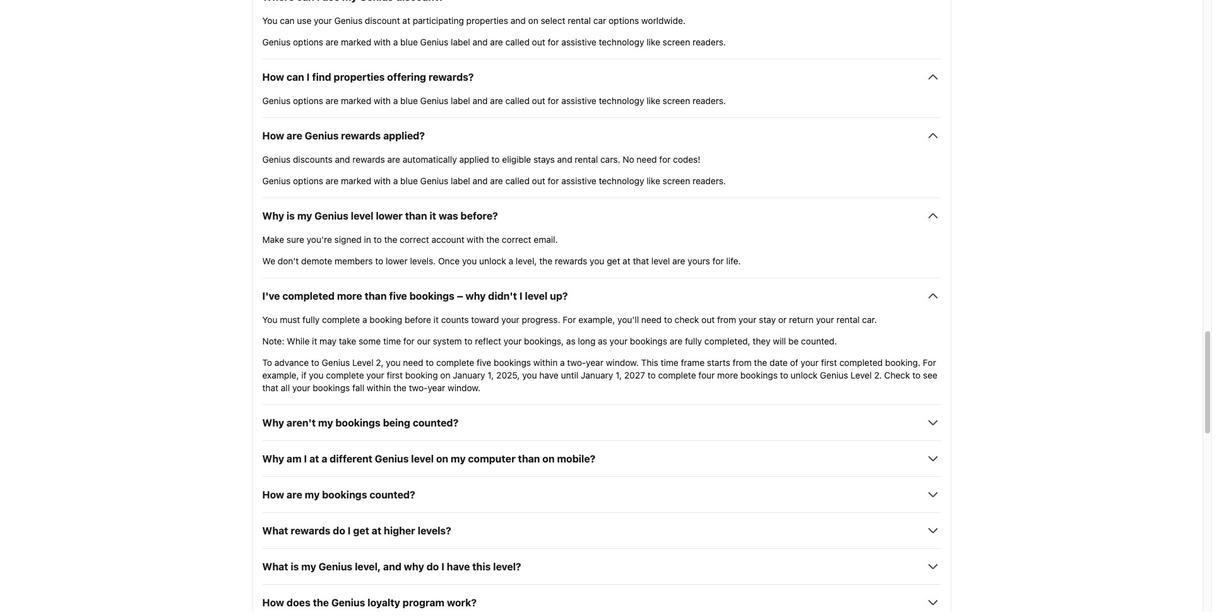 Task type: vqa. For each thing, say whether or not it's contained in the screenshot.
right January
yes



Task type: describe. For each thing, give the bounding box(es) containing it.
this
[[642, 358, 659, 368]]

five inside dropdown button
[[389, 291, 407, 302]]

do inside what is my genius level, and why do i have this level? dropdown button
[[427, 562, 439, 573]]

and down you can use your genius discount at participating properties and on select rental car options worldwide. on the top of the page
[[473, 37, 488, 48]]

have inside dropdown button
[[447, 562, 470, 573]]

0 vertical spatial two-
[[568, 358, 586, 368]]

are down genius discounts and rewards are automatically applied to eligible stays and rental cars. no need for codes!
[[490, 176, 503, 187]]

options right car
[[609, 15, 639, 26]]

sure
[[287, 235, 304, 245]]

screen for worldwide.
[[663, 37, 691, 48]]

with down how can i find properties offering rewards?
[[374, 96, 391, 106]]

2 vertical spatial rental
[[837, 315, 860, 326]]

your down if
[[292, 383, 310, 394]]

your down didn't
[[502, 315, 520, 326]]

why for why aren't my bookings being counted?
[[262, 418, 284, 429]]

are inside dropdown button
[[287, 130, 303, 142]]

are up genius discounts and rewards are automatically applied to eligible stays and rental cars. no need for codes!
[[490, 96, 503, 106]]

how are genius rewards applied?
[[262, 130, 425, 142]]

completed,
[[705, 336, 751, 347]]

how are my bookings counted?
[[262, 490, 416, 501]]

five inside to advance to genius level 2, you need to complete five bookings within a two-year window. this time frame starts from the date of your first completed booking. for example, if you complete your first booking on january 1, 2025, you have until january 1, 2027 to complete four more bookings to unlock genius level 2. check to see that all your bookings fall within the two-year window.
[[477, 358, 492, 368]]

for down select
[[548, 37, 559, 48]]

the up we don't demote members to lower levels. once you unlock a level, the rewards you get at that level are yours for life.
[[487, 235, 500, 245]]

readers. for genius discounts and rewards are automatically applied to eligible stays and rental cars. no need for codes!
[[693, 176, 726, 187]]

being
[[383, 418, 411, 429]]

note: while it may take some time for our system to reflect your bookings, as long as your bookings are fully completed, they will be counted.
[[262, 336, 838, 347]]

2 genius options are marked with a blue genius label and are called out for assistive technology like screen readers. from the top
[[262, 96, 726, 106]]

–
[[457, 291, 463, 302]]

advance
[[275, 358, 309, 368]]

2 horizontal spatial than
[[518, 454, 540, 465]]

check
[[675, 315, 700, 326]]

that inside to advance to genius level 2, you need to complete five bookings within a two-year window. this time frame starts from the date of your first completed booking. for example, if you complete your first booking on january 1, 2025, you have until january 1, 2027 to complete four more bookings to unlock genius level 2. check to see that all your bookings fall within the two-year window.
[[262, 383, 279, 394]]

your left stay
[[739, 315, 757, 326]]

complete down system
[[437, 358, 475, 368]]

level inside why am i at a different genius level on my computer than on mobile? dropdown button
[[411, 454, 434, 465]]

no
[[623, 154, 635, 165]]

rewards inside dropdown button
[[291, 526, 331, 537]]

a up some
[[363, 315, 367, 326]]

and inside dropdown button
[[383, 562, 402, 573]]

frame
[[681, 358, 705, 368]]

more inside to advance to genius level 2, you need to complete five bookings within a two-year window. this time frame starts from the date of your first completed booking. for example, if you complete your first booking on january 1, 2025, you have until january 1, 2027 to complete four more bookings to unlock genius level 2. check to see that all your bookings fall within the two-year window.
[[718, 370, 739, 381]]

complete up take
[[322, 315, 360, 326]]

stays
[[534, 154, 555, 165]]

date
[[770, 358, 788, 368]]

my for being
[[318, 418, 333, 429]]

my for level,
[[301, 562, 316, 573]]

once
[[438, 256, 460, 267]]

return
[[790, 315, 814, 326]]

2 as from the left
[[598, 336, 608, 347]]

to
[[262, 358, 272, 368]]

2025,
[[497, 370, 520, 381]]

to left reflect
[[465, 336, 473, 347]]

didn't
[[488, 291, 517, 302]]

on left computer
[[436, 454, 449, 465]]

counts
[[441, 315, 469, 326]]

0 horizontal spatial within
[[367, 383, 391, 394]]

0 vertical spatial rental
[[568, 15, 591, 26]]

1 horizontal spatial year
[[586, 358, 604, 368]]

and down rewards?
[[473, 96, 488, 106]]

to left eligible
[[492, 154, 500, 165]]

what for what rewards do i get at higher levels?
[[262, 526, 288, 537]]

level inside the i've completed more than five bookings – why didn't i level up? dropdown button
[[525, 291, 548, 302]]

can for how
[[287, 72, 304, 83]]

to right 'in'
[[374, 235, 382, 245]]

2 screen from the top
[[663, 96, 691, 106]]

your up counted.
[[817, 315, 835, 326]]

make sure you're signed in to the correct account with the correct email.
[[262, 235, 558, 245]]

signed
[[335, 235, 362, 245]]

how can i find properties offering rewards? button
[[262, 70, 941, 85]]

to right members
[[375, 256, 384, 267]]

to down this
[[648, 370, 656, 381]]

rewards down email.
[[555, 256, 588, 267]]

we
[[262, 256, 275, 267]]

our
[[417, 336, 431, 347]]

complete up fall
[[326, 370, 364, 381]]

and down the how are genius rewards applied?
[[335, 154, 350, 165]]

2,
[[376, 358, 384, 368]]

your right reflect
[[504, 336, 522, 347]]

blue for discount
[[401, 37, 418, 48]]

my for counted?
[[305, 490, 320, 501]]

is for what
[[291, 562, 299, 573]]

0 vertical spatial get
[[607, 256, 621, 267]]

with down before?
[[467, 235, 484, 245]]

0 horizontal spatial than
[[365, 291, 387, 302]]

is for why
[[287, 211, 295, 222]]

0 vertical spatial example,
[[579, 315, 615, 326]]

i inside the i've completed more than five bookings – why didn't i level up? dropdown button
[[520, 291, 523, 302]]

car.
[[863, 315, 878, 326]]

different
[[330, 454, 373, 465]]

you right 2025,
[[523, 370, 537, 381]]

0 vertical spatial from
[[718, 315, 737, 326]]

until
[[561, 370, 579, 381]]

0 vertical spatial level
[[353, 358, 374, 368]]

bookings,
[[524, 336, 564, 347]]

1 as from the left
[[567, 336, 576, 347]]

to down the date
[[781, 370, 789, 381]]

account
[[432, 235, 465, 245]]

before
[[405, 315, 431, 326]]

how for how does the genius loyalty program work?
[[262, 598, 284, 609]]

1 vertical spatial first
[[387, 370, 403, 381]]

this
[[473, 562, 491, 573]]

out down stays on the top of the page
[[532, 176, 546, 187]]

you'll
[[618, 315, 639, 326]]

if
[[302, 370, 307, 381]]

rewards inside dropdown button
[[341, 130, 381, 142]]

rewards down the how are genius rewards applied?
[[353, 154, 385, 165]]

how are my bookings counted? button
[[262, 488, 941, 503]]

applied?
[[383, 130, 425, 142]]

at inside what rewards do i get at higher levels? dropdown button
[[372, 526, 382, 537]]

are inside dropdown button
[[287, 490, 303, 501]]

marked for your
[[341, 37, 372, 48]]

stay
[[759, 315, 776, 326]]

0 vertical spatial booking
[[370, 315, 403, 326]]

1 horizontal spatial first
[[822, 358, 838, 368]]

how does the genius loyalty program work?
[[262, 598, 477, 609]]

reflect
[[475, 336, 502, 347]]

levels?
[[418, 526, 452, 537]]

the down email.
[[540, 256, 553, 267]]

are down find
[[326, 96, 339, 106]]

a up didn't
[[509, 256, 514, 267]]

i inside why am i at a different genius level on my computer than on mobile? dropdown button
[[304, 454, 307, 465]]

for left codes!
[[660, 154, 671, 165]]

offering
[[387, 72, 426, 83]]

why aren't my bookings being counted? button
[[262, 416, 941, 431]]

0 horizontal spatial window.
[[448, 383, 481, 394]]

for left life.
[[713, 256, 724, 267]]

are down discounts
[[326, 176, 339, 187]]

take
[[339, 336, 356, 347]]

the right 'in'
[[384, 235, 398, 245]]

at inside why am i at a different genius level on my computer than on mobile? dropdown button
[[310, 454, 319, 465]]

in
[[364, 235, 371, 245]]

life.
[[727, 256, 741, 267]]

work?
[[447, 598, 477, 609]]

bookings up 2025,
[[494, 358, 531, 368]]

to right the advance
[[311, 358, 320, 368]]

to left check
[[664, 315, 673, 326]]

levels.
[[410, 256, 436, 267]]

on left "mobile?"
[[543, 454, 555, 465]]

for down stays on the top of the page
[[548, 176, 559, 187]]

your down you'll
[[610, 336, 628, 347]]

does
[[287, 598, 311, 609]]

to left see
[[913, 370, 921, 381]]

called for properties
[[506, 37, 530, 48]]

more inside the i've completed more than five bookings – why didn't i level up? dropdown button
[[337, 291, 362, 302]]

2 like from the top
[[647, 96, 661, 106]]

have inside to advance to genius level 2, you need to complete five bookings within a two-year window. this time frame starts from the date of your first completed booking. for example, if you complete your first booking on january 1, 2025, you have until january 1, 2027 to complete four more bookings to unlock genius level 2. check to see that all your bookings fall within the two-year window.
[[540, 370, 559, 381]]

for inside to advance to genius level 2, you need to complete five bookings within a two-year window. this time frame starts from the date of your first completed booking. for example, if you complete your first booking on january 1, 2025, you have until january 1, 2027 to complete four more bookings to unlock genius level 2. check to see that all your bookings fall within the two-year window.
[[923, 358, 937, 368]]

genius options are marked with a blue genius label and are called out for assistive technology like screen readers. for eligible
[[262, 176, 726, 187]]

why is my genius level lower than it was before?
[[262, 211, 498, 222]]

cars.
[[601, 154, 621, 165]]

up?
[[550, 291, 568, 302]]

complete down the frame
[[659, 370, 697, 381]]

email.
[[534, 235, 558, 245]]

like for for
[[647, 176, 661, 187]]

what for what is my genius level, and why do i have this level?
[[262, 562, 288, 573]]

1 horizontal spatial that
[[633, 256, 649, 267]]

are down check
[[670, 336, 683, 347]]

a down offering at left top
[[393, 96, 398, 106]]

bookings down the date
[[741, 370, 778, 381]]

fall
[[353, 383, 365, 394]]

system
[[433, 336, 462, 347]]

my inside why am i at a different genius level on my computer than on mobile? dropdown button
[[451, 454, 466, 465]]

you can use your genius discount at participating properties and on select rental car options worldwide.
[[262, 15, 686, 26]]

it for than
[[430, 211, 437, 222]]

level inside why is my genius level lower than it was before? dropdown button
[[351, 211, 374, 222]]

aren't
[[287, 418, 316, 429]]

and left select
[[511, 15, 526, 26]]

car
[[594, 15, 607, 26]]

assistive for rental
[[562, 176, 597, 187]]

why is my genius level lower than it was before? button
[[262, 209, 941, 224]]

rewards?
[[429, 72, 474, 83]]

applied
[[460, 154, 489, 165]]

0 vertical spatial level,
[[516, 256, 537, 267]]

options down find
[[293, 96, 323, 106]]

options down use
[[293, 37, 323, 48]]

0 vertical spatial unlock
[[480, 256, 506, 267]]

genius discounts and rewards are automatically applied to eligible stays and rental cars. no need for codes!
[[262, 154, 701, 165]]

2 label from the top
[[451, 96, 470, 106]]

out down select
[[532, 37, 546, 48]]

are down applied?
[[388, 154, 401, 165]]

genius inside dropdown button
[[319, 562, 353, 573]]

technology for car
[[599, 37, 645, 48]]

of
[[791, 358, 799, 368]]

i've
[[262, 291, 280, 302]]

bookings down fall
[[336, 418, 381, 429]]

0 vertical spatial need
[[637, 154, 657, 165]]

0 vertical spatial properties
[[467, 15, 509, 26]]

are left yours
[[673, 256, 686, 267]]

starts
[[707, 358, 731, 368]]

note:
[[262, 336, 285, 347]]

with up why is my genius level lower than it was before?
[[374, 176, 391, 187]]

long
[[578, 336, 596, 347]]

make
[[262, 235, 284, 245]]

to advance to genius level 2, you need to complete five bookings within a two-year window. this time frame starts from the date of your first completed booking. for example, if you complete your first booking on january 1, 2025, you have until january 1, 2027 to complete four more bookings to unlock genius level 2. check to see that all your bookings fall within the two-year window.
[[262, 358, 938, 394]]

out right check
[[702, 315, 715, 326]]

you up the i've completed more than five bookings – why didn't i level up? dropdown button
[[590, 256, 605, 267]]

0 horizontal spatial time
[[383, 336, 401, 347]]

unlock inside to advance to genius level 2, you need to complete five bookings within a two-year window. this time frame starts from the date of your first completed booking. for example, if you complete your first booking on january 1, 2025, you have until january 1, 2027 to complete four more bookings to unlock genius level 2. check to see that all your bookings fall within the two-year window.
[[791, 370, 818, 381]]

on left select
[[528, 15, 539, 26]]

your right of at the bottom right
[[801, 358, 819, 368]]

my for level
[[297, 211, 312, 222]]

you right once
[[462, 256, 477, 267]]

properties inside dropdown button
[[334, 72, 385, 83]]

2 technology from the top
[[599, 96, 645, 106]]

or
[[779, 315, 787, 326]]

label for participating
[[451, 37, 470, 48]]

0 vertical spatial within
[[534, 358, 558, 368]]

you're
[[307, 235, 332, 245]]

why inside dropdown button
[[404, 562, 424, 573]]

you right 2,
[[386, 358, 401, 368]]

it for before
[[434, 315, 439, 326]]

0 vertical spatial fully
[[303, 315, 320, 326]]

1 vertical spatial counted?
[[370, 490, 416, 501]]

i've completed more than five bookings – why didn't i level up? button
[[262, 289, 941, 304]]

don't
[[278, 256, 299, 267]]

options down discounts
[[293, 176, 323, 187]]

like for worldwide.
[[647, 37, 661, 48]]

blue for automatically
[[401, 176, 418, 187]]

the up being
[[394, 383, 407, 394]]

1 horizontal spatial fully
[[685, 336, 703, 347]]

and down genius discounts and rewards are automatically applied to eligible stays and rental cars. no need for codes!
[[473, 176, 488, 187]]



Task type: locate. For each thing, give the bounding box(es) containing it.
have left this
[[447, 562, 470, 573]]

0 vertical spatial called
[[506, 37, 530, 48]]

how are genius rewards applied? button
[[262, 128, 941, 144]]

my inside how are my bookings counted? dropdown button
[[305, 490, 320, 501]]

1 vertical spatial within
[[367, 383, 391, 394]]

a left different
[[322, 454, 328, 465]]

0 vertical spatial it
[[430, 211, 437, 222]]

0 vertical spatial five
[[389, 291, 407, 302]]

from up completed,
[[718, 315, 737, 326]]

0 horizontal spatial more
[[337, 291, 362, 302]]

0 horizontal spatial why
[[404, 562, 424, 573]]

bookings left fall
[[313, 383, 350, 394]]

my inside what is my genius level, and why do i have this level? dropdown button
[[301, 562, 316, 573]]

1 horizontal spatial january
[[581, 370, 614, 381]]

at right am
[[310, 454, 319, 465]]

why am i at a different genius level on my computer than on mobile?
[[262, 454, 596, 465]]

booking.
[[886, 358, 921, 368]]

label down applied
[[451, 176, 470, 187]]

bookings up before
[[410, 291, 455, 302]]

level left 2.
[[851, 370, 872, 381]]

0 vertical spatial is
[[287, 211, 295, 222]]

readers.
[[693, 37, 726, 48], [693, 96, 726, 106], [693, 176, 726, 187]]

0 horizontal spatial year
[[428, 383, 446, 394]]

how can i find properties offering rewards?
[[262, 72, 474, 83]]

you
[[462, 256, 477, 267], [590, 256, 605, 267], [386, 358, 401, 368], [309, 370, 324, 381], [523, 370, 537, 381]]

2 vertical spatial readers.
[[693, 176, 726, 187]]

2 assistive from the top
[[562, 96, 597, 106]]

my right aren't at the left bottom of page
[[318, 418, 333, 429]]

1 what from the top
[[262, 526, 288, 537]]

0 vertical spatial assistive
[[562, 37, 597, 48]]

1 vertical spatial need
[[642, 315, 662, 326]]

completed inside to advance to genius level 2, you need to complete five bookings within a two-year window. this time frame starts from the date of your first completed booking. for example, if you complete your first booking on january 1, 2025, you have until january 1, 2027 to complete four more bookings to unlock genius level 2. check to see that all your bookings fall within the two-year window.
[[840, 358, 883, 368]]

example, up all
[[262, 370, 299, 381]]

1 vertical spatial year
[[428, 383, 446, 394]]

i've completed more than five bookings – why didn't i level up?
[[262, 291, 568, 302]]

why for why am i at a different genius level on my computer than on mobile?
[[262, 454, 284, 465]]

marked down how can i find properties offering rewards?
[[341, 96, 372, 106]]

two-
[[568, 358, 586, 368], [409, 383, 428, 394]]

0 horizontal spatial fully
[[303, 315, 320, 326]]

my inside why aren't my bookings being counted? dropdown button
[[318, 418, 333, 429]]

1 vertical spatial level,
[[355, 562, 381, 573]]

on
[[528, 15, 539, 26], [441, 370, 451, 381], [436, 454, 449, 465], [543, 454, 555, 465]]

need
[[637, 154, 657, 165], [642, 315, 662, 326], [403, 358, 424, 368]]

1 horizontal spatial level
[[851, 370, 872, 381]]

marked
[[341, 37, 372, 48], [341, 96, 372, 106], [341, 176, 372, 187]]

to down our
[[426, 358, 434, 368]]

can for you
[[280, 15, 295, 26]]

your right use
[[314, 15, 332, 26]]

2 vertical spatial assistive
[[562, 176, 597, 187]]

1 vertical spatial readers.
[[693, 96, 726, 106]]

properties right participating
[[467, 15, 509, 26]]

correct
[[400, 235, 429, 245], [502, 235, 532, 245]]

0 vertical spatial counted?
[[413, 418, 459, 429]]

1 vertical spatial why
[[262, 418, 284, 429]]

1 vertical spatial technology
[[599, 96, 645, 106]]

check
[[885, 370, 911, 381]]

2 vertical spatial technology
[[599, 176, 645, 187]]

need right you'll
[[642, 315, 662, 326]]

why inside dropdown button
[[466, 291, 486, 302]]

1 horizontal spatial within
[[534, 358, 558, 368]]

1 horizontal spatial time
[[661, 358, 679, 368]]

for
[[548, 37, 559, 48], [548, 96, 559, 106], [660, 154, 671, 165], [548, 176, 559, 187], [713, 256, 724, 267], [404, 336, 415, 347]]

two- up until
[[568, 358, 586, 368]]

1 why from the top
[[262, 211, 284, 222]]

1 january from the left
[[453, 370, 486, 381]]

with
[[374, 37, 391, 48], [374, 96, 391, 106], [374, 176, 391, 187], [467, 235, 484, 245]]

0 vertical spatial blue
[[401, 37, 418, 48]]

1 vertical spatial booking
[[405, 370, 438, 381]]

is inside why is my genius level lower than it was before? dropdown button
[[287, 211, 295, 222]]

why
[[466, 291, 486, 302], [404, 562, 424, 573]]

example, up long
[[579, 315, 615, 326]]

to
[[492, 154, 500, 165], [374, 235, 382, 245], [375, 256, 384, 267], [664, 315, 673, 326], [465, 336, 473, 347], [311, 358, 320, 368], [426, 358, 434, 368], [648, 370, 656, 381], [781, 370, 789, 381], [913, 370, 921, 381]]

1 vertical spatial for
[[923, 358, 937, 368]]

mobile?
[[557, 454, 596, 465]]

0 vertical spatial first
[[822, 358, 838, 368]]

rental left car
[[568, 15, 591, 26]]

why up the make
[[262, 211, 284, 222]]

0 horizontal spatial correct
[[400, 235, 429, 245]]

are down you can use your genius discount at participating properties and on select rental car options worldwide. on the top of the page
[[490, 37, 503, 48]]

level, inside dropdown button
[[355, 562, 381, 573]]

1, left 2025,
[[488, 370, 494, 381]]

1, left "2027"
[[616, 370, 622, 381]]

rewards left applied?
[[341, 130, 381, 142]]

1 marked from the top
[[341, 37, 372, 48]]

0 vertical spatial for
[[563, 315, 576, 326]]

are up discounts
[[287, 130, 303, 142]]

may
[[320, 336, 337, 347]]

how for how can i find properties offering rewards?
[[262, 72, 284, 83]]

january left 2025,
[[453, 370, 486, 381]]

1 vertical spatial label
[[451, 96, 470, 106]]

rental
[[568, 15, 591, 26], [575, 154, 598, 165], [837, 315, 860, 326]]

1 vertical spatial that
[[262, 383, 279, 394]]

screen
[[663, 37, 691, 48], [663, 96, 691, 106], [663, 176, 691, 187]]

lower for to
[[386, 256, 408, 267]]

participating
[[413, 15, 464, 26]]

1 horizontal spatial level,
[[516, 256, 537, 267]]

label down you can use your genius discount at participating properties and on select rental car options worldwide. on the top of the page
[[451, 37, 470, 48]]

yours
[[688, 256, 711, 267]]

a inside dropdown button
[[322, 454, 328, 465]]

lower for level
[[376, 211, 403, 222]]

use
[[297, 15, 312, 26]]

i right didn't
[[520, 291, 523, 302]]

why inside why am i at a different genius level on my computer than on mobile? dropdown button
[[262, 454, 284, 465]]

window. up "2027"
[[606, 358, 639, 368]]

do inside what rewards do i get at higher levels? dropdown button
[[333, 526, 346, 537]]

all
[[281, 383, 290, 394]]

a up why is my genius level lower than it was before?
[[393, 176, 398, 187]]

2 1, from the left
[[616, 370, 622, 381]]

0 horizontal spatial properties
[[334, 72, 385, 83]]

0 vertical spatial completed
[[283, 291, 335, 302]]

find
[[312, 72, 331, 83]]

the inside dropdown button
[[313, 598, 329, 609]]

2 blue from the top
[[401, 96, 418, 106]]

like up why is my genius level lower than it was before? dropdown button
[[647, 176, 661, 187]]

1 you from the top
[[262, 15, 278, 26]]

and right stays on the top of the page
[[558, 154, 573, 165]]

like down how can i find properties offering rewards? dropdown button
[[647, 96, 661, 106]]

1 horizontal spatial completed
[[840, 358, 883, 368]]

3 screen from the top
[[663, 176, 691, 187]]

technology down car
[[599, 37, 645, 48]]

screen for for
[[663, 176, 691, 187]]

readers. for you can use your genius discount at participating properties and on select rental car options worldwide.
[[693, 37, 726, 48]]

3 blue from the top
[[401, 176, 418, 187]]

on inside to advance to genius level 2, you need to complete five bookings within a two-year window. this time frame starts from the date of your first completed booking. for example, if you complete your first booking on january 1, 2025, you have until january 1, 2027 to complete four more bookings to unlock genius level 2. check to see that all your bookings fall within the two-year window.
[[441, 370, 451, 381]]

lower down make sure you're signed in to the correct account with the correct email. at left
[[386, 256, 408, 267]]

you
[[262, 15, 278, 26], [262, 315, 278, 326]]

time inside to advance to genius level 2, you need to complete five bookings within a two-year window. this time frame starts from the date of your first completed booking. for example, if you complete your first booking on january 1, 2025, you have until january 1, 2027 to complete four more bookings to unlock genius level 2. check to see that all your bookings fall within the two-year window.
[[661, 358, 679, 368]]

3 how from the top
[[262, 490, 284, 501]]

marked for rewards
[[341, 176, 372, 187]]

1 readers. from the top
[[693, 37, 726, 48]]

why am i at a different genius level on my computer than on mobile? button
[[262, 452, 941, 467]]

like
[[647, 37, 661, 48], [647, 96, 661, 106], [647, 176, 661, 187]]

0 horizontal spatial level,
[[355, 562, 381, 573]]

1 vertical spatial screen
[[663, 96, 691, 106]]

2 vertical spatial need
[[403, 358, 424, 368]]

2 you from the top
[[262, 315, 278, 326]]

it left the was
[[430, 211, 437, 222]]

1 vertical spatial unlock
[[791, 370, 818, 381]]

than down members
[[365, 291, 387, 302]]

january right until
[[581, 370, 614, 381]]

what rewards do i get at higher levels?
[[262, 526, 452, 537]]

i left find
[[307, 72, 310, 83]]

1 vertical spatial blue
[[401, 96, 418, 106]]

0 vertical spatial marked
[[341, 37, 372, 48]]

why for why is my genius level lower than it was before?
[[262, 211, 284, 222]]

my
[[297, 211, 312, 222], [318, 418, 333, 429], [451, 454, 466, 465], [305, 490, 320, 501], [301, 562, 316, 573]]

why aren't my bookings being counted?
[[262, 418, 459, 429]]

2 january from the left
[[581, 370, 614, 381]]

completed inside dropdown button
[[283, 291, 335, 302]]

3 like from the top
[[647, 176, 661, 187]]

1 horizontal spatial for
[[923, 358, 937, 368]]

1 blue from the top
[[401, 37, 418, 48]]

need inside to advance to genius level 2, you need to complete five bookings within a two-year window. this time frame starts from the date of your first completed booking. for example, if you complete your first booking on january 1, 2025, you have until january 1, 2027 to complete four more bookings to unlock genius level 2. check to see that all your bookings fall within the two-year window.
[[403, 358, 424, 368]]

3 called from the top
[[506, 176, 530, 187]]

3 label from the top
[[451, 176, 470, 187]]

1 vertical spatial from
[[733, 358, 752, 368]]

1 1, from the left
[[488, 370, 494, 381]]

out up stays on the top of the page
[[532, 96, 546, 106]]

how inside dropdown button
[[262, 130, 284, 142]]

that left all
[[262, 383, 279, 394]]

complete
[[322, 315, 360, 326], [437, 358, 475, 368], [326, 370, 364, 381], [659, 370, 697, 381]]

2 marked from the top
[[341, 96, 372, 106]]

can left find
[[287, 72, 304, 83]]

technology
[[599, 37, 645, 48], [599, 96, 645, 106], [599, 176, 645, 187]]

0 vertical spatial time
[[383, 336, 401, 347]]

program
[[403, 598, 445, 609]]

i inside how can i find properties offering rewards? dropdown button
[[307, 72, 310, 83]]

3 assistive from the top
[[562, 176, 597, 187]]

1 vertical spatial genius options are marked with a blue genius label and are called out for assistive technology like screen readers.
[[262, 96, 726, 106]]

be
[[789, 336, 799, 347]]

first down counted.
[[822, 358, 838, 368]]

0 horizontal spatial five
[[389, 291, 407, 302]]

1 horizontal spatial window.
[[606, 358, 639, 368]]

2 vertical spatial than
[[518, 454, 540, 465]]

it inside dropdown button
[[430, 211, 437, 222]]

screen down "worldwide."
[[663, 37, 691, 48]]

blue
[[401, 37, 418, 48], [401, 96, 418, 106], [401, 176, 418, 187]]

2 what from the top
[[262, 562, 288, 573]]

1 vertical spatial level
[[851, 370, 872, 381]]

out
[[532, 37, 546, 48], [532, 96, 546, 106], [532, 176, 546, 187], [702, 315, 715, 326]]

genius inside dropdown button
[[305, 130, 339, 142]]

level, up how does the genius loyalty program work?
[[355, 562, 381, 573]]

year down long
[[586, 358, 604, 368]]

what is my genius level, and why do i have this level?
[[262, 562, 522, 573]]

was
[[439, 211, 458, 222]]

what inside what rewards do i get at higher levels? dropdown button
[[262, 526, 288, 537]]

1 assistive from the top
[[562, 37, 597, 48]]

bookings up this
[[630, 336, 668, 347]]

genius options are marked with a blue genius label and are called out for assistive technology like screen readers. for properties
[[262, 37, 726, 48]]

0 vertical spatial screen
[[663, 37, 691, 48]]

0 vertical spatial window.
[[606, 358, 639, 368]]

for
[[563, 315, 576, 326], [923, 358, 937, 368]]

1 label from the top
[[451, 37, 470, 48]]

correct up we don't demote members to lower levels. once you unlock a level, the rewards you get at that level are yours for life.
[[502, 235, 532, 245]]

0 horizontal spatial two-
[[409, 383, 428, 394]]

toward
[[471, 315, 499, 326]]

is up sure
[[287, 211, 295, 222]]

first
[[822, 358, 838, 368], [387, 370, 403, 381]]

technology down how can i find properties offering rewards? dropdown button
[[599, 96, 645, 106]]

you for you must fully complete a booking before it counts toward your progress. for example, you'll need to check out from your stay or return your rental car.
[[262, 315, 278, 326]]

0 vertical spatial than
[[405, 211, 427, 222]]

1 horizontal spatial 1,
[[616, 370, 622, 381]]

1 vertical spatial called
[[506, 96, 530, 106]]

why inside why is my genius level lower than it was before? dropdown button
[[262, 211, 284, 222]]

1 technology from the top
[[599, 37, 645, 48]]

1 vertical spatial assistive
[[562, 96, 597, 106]]

1 screen from the top
[[663, 37, 691, 48]]

2 how from the top
[[262, 130, 284, 142]]

assistive
[[562, 37, 597, 48], [562, 96, 597, 106], [562, 176, 597, 187]]

is inside what is my genius level, and why do i have this level? dropdown button
[[291, 562, 299, 573]]

do down how are my bookings counted?
[[333, 526, 346, 537]]

get left higher
[[353, 526, 370, 537]]

as left long
[[567, 336, 576, 347]]

get inside dropdown button
[[353, 526, 370, 537]]

2 why from the top
[[262, 418, 284, 429]]

demote
[[301, 256, 332, 267]]

0 vertical spatial what
[[262, 526, 288, 537]]

january
[[453, 370, 486, 381], [581, 370, 614, 381]]

1 horizontal spatial properties
[[467, 15, 509, 26]]

you for you can use your genius discount at participating properties and on select rental car options worldwide.
[[262, 15, 278, 26]]

lower
[[376, 211, 403, 222], [386, 256, 408, 267]]

1 vertical spatial properties
[[334, 72, 385, 83]]

3 why from the top
[[262, 454, 284, 465]]

1 vertical spatial two-
[[409, 383, 428, 394]]

can inside dropdown button
[[287, 72, 304, 83]]

1 vertical spatial is
[[291, 562, 299, 573]]

at right discount
[[403, 15, 411, 26]]

your down 2,
[[367, 370, 385, 381]]

am
[[287, 454, 302, 465]]

booking down our
[[405, 370, 438, 381]]

before?
[[461, 211, 498, 222]]

how for how are my bookings counted?
[[262, 490, 284, 501]]

some
[[359, 336, 381, 347]]

while
[[287, 336, 310, 347]]

booking inside to advance to genius level 2, you need to complete five bookings within a two-year window. this time frame starts from the date of your first completed booking. for example, if you complete your first booking on january 1, 2025, you have until january 1, 2027 to complete four more bookings to unlock genius level 2. check to see that all your bookings fall within the two-year window.
[[405, 370, 438, 381]]

example, inside to advance to genius level 2, you need to complete five bookings within a two-year window. this time frame starts from the date of your first completed booking. for example, if you complete your first booking on january 1, 2025, you have until january 1, 2027 to complete four more bookings to unlock genius level 2. check to see that all your bookings fall within the two-year window.
[[262, 370, 299, 381]]

with down discount
[[374, 37, 391, 48]]

2 vertical spatial like
[[647, 176, 661, 187]]

label for to
[[451, 176, 470, 187]]

five down reflect
[[477, 358, 492, 368]]

you right if
[[309, 370, 324, 381]]

at up the i've completed more than five bookings – why didn't i level up? dropdown button
[[623, 256, 631, 267]]

how does the genius loyalty program work? button
[[262, 596, 941, 611]]

i inside what is my genius level, and why do i have this level? dropdown button
[[442, 562, 445, 573]]

a
[[393, 37, 398, 48], [393, 96, 398, 106], [393, 176, 398, 187], [509, 256, 514, 267], [363, 315, 367, 326], [560, 358, 565, 368], [322, 454, 328, 465]]

0 horizontal spatial have
[[447, 562, 470, 573]]

2 called from the top
[[506, 96, 530, 106]]

a inside to advance to genius level 2, you need to complete five bookings within a two-year window. this time frame starts from the date of your first completed booking. for example, if you complete your first booking on january 1, 2025, you have until january 1, 2027 to complete four more bookings to unlock genius level 2. check to see that all your bookings fall within the two-year window.
[[560, 358, 565, 368]]

level
[[351, 211, 374, 222], [652, 256, 670, 267], [525, 291, 548, 302], [411, 454, 434, 465]]

1 vertical spatial get
[[353, 526, 370, 537]]

for down up?
[[563, 315, 576, 326]]

1 vertical spatial five
[[477, 358, 492, 368]]

need down our
[[403, 358, 424, 368]]

1 like from the top
[[647, 37, 661, 48]]

0 horizontal spatial do
[[333, 526, 346, 537]]

3 genius options are marked with a blue genius label and are called out for assistive technology like screen readers. from the top
[[262, 176, 726, 187]]

0 vertical spatial more
[[337, 291, 362, 302]]

within right fall
[[367, 383, 391, 394]]

1 how from the top
[[262, 72, 284, 83]]

0 vertical spatial label
[[451, 37, 470, 48]]

options
[[609, 15, 639, 26], [293, 37, 323, 48], [293, 96, 323, 106], [293, 176, 323, 187]]

you left must in the left bottom of the page
[[262, 315, 278, 326]]

1 correct from the left
[[400, 235, 429, 245]]

can
[[280, 15, 295, 26], [287, 72, 304, 83]]

assistive for select
[[562, 37, 597, 48]]

what inside what is my genius level, and why do i have this level? dropdown button
[[262, 562, 288, 573]]

2 readers. from the top
[[693, 96, 726, 106]]

what rewards do i get at higher levels? button
[[262, 524, 941, 539]]

screen down codes!
[[663, 176, 691, 187]]

unlock
[[480, 256, 506, 267], [791, 370, 818, 381]]

0 horizontal spatial get
[[353, 526, 370, 537]]

1 horizontal spatial as
[[598, 336, 608, 347]]

the left the date
[[754, 358, 768, 368]]

as right long
[[598, 336, 608, 347]]

1 horizontal spatial example,
[[579, 315, 615, 326]]

1 vertical spatial example,
[[262, 370, 299, 381]]

for left our
[[404, 336, 415, 347]]

need right no
[[637, 154, 657, 165]]

how for how are genius rewards applied?
[[262, 130, 284, 142]]

computer
[[468, 454, 516, 465]]

bookings down different
[[322, 490, 367, 501]]

lower inside dropdown button
[[376, 211, 403, 222]]

progress.
[[522, 315, 561, 326]]

4 how from the top
[[262, 598, 284, 609]]

how
[[262, 72, 284, 83], [262, 130, 284, 142], [262, 490, 284, 501], [262, 598, 284, 609]]

1 called from the top
[[506, 37, 530, 48]]

1 vertical spatial what
[[262, 562, 288, 573]]

from right starts
[[733, 358, 752, 368]]

3 marked from the top
[[341, 176, 372, 187]]

we don't demote members to lower levels. once you unlock a level, the rewards you get at that level are yours for life.
[[262, 256, 741, 267]]

3 technology from the top
[[599, 176, 645, 187]]

3 readers. from the top
[[693, 176, 726, 187]]

time
[[383, 336, 401, 347], [661, 358, 679, 368]]

i inside what rewards do i get at higher levels? dropdown button
[[348, 526, 351, 537]]

higher
[[384, 526, 416, 537]]

for down how can i find properties offering rewards? dropdown button
[[548, 96, 559, 106]]

assistive up why is my genius level lower than it was before? dropdown button
[[562, 176, 597, 187]]

called for eligible
[[506, 176, 530, 187]]

why inside why aren't my bookings being counted? dropdown button
[[262, 418, 284, 429]]

window.
[[606, 358, 639, 368], [448, 383, 481, 394]]

a down discount
[[393, 37, 398, 48]]

counted? up higher
[[370, 490, 416, 501]]

2 vertical spatial why
[[262, 454, 284, 465]]

you must fully complete a booking before it counts toward your progress. for example, you'll need to check out from your stay or return your rental car.
[[262, 315, 878, 326]]

my inside why is my genius level lower than it was before? dropdown button
[[297, 211, 312, 222]]

level,
[[516, 256, 537, 267], [355, 562, 381, 573]]

2 correct from the left
[[502, 235, 532, 245]]

2.
[[875, 370, 882, 381]]

are up find
[[326, 37, 339, 48]]

from inside to advance to genius level 2, you need to complete five bookings within a two-year window. this time frame starts from the date of your first completed booking. for example, if you complete your first booking on january 1, 2025, you have until january 1, 2027 to complete four more bookings to unlock genius level 2. check to see that all your bookings fall within the two-year window.
[[733, 358, 752, 368]]

1 vertical spatial can
[[287, 72, 304, 83]]

1 vertical spatial rental
[[575, 154, 598, 165]]

than right computer
[[518, 454, 540, 465]]

for up see
[[923, 358, 937, 368]]

1 horizontal spatial have
[[540, 370, 559, 381]]

0 horizontal spatial level
[[353, 358, 374, 368]]

members
[[335, 256, 373, 267]]

assistive down how can i find properties offering rewards? dropdown button
[[562, 96, 597, 106]]

label
[[451, 37, 470, 48], [451, 96, 470, 106], [451, 176, 470, 187]]

rewards down how are my bookings counted?
[[291, 526, 331, 537]]

2 vertical spatial it
[[312, 336, 317, 347]]

discounts
[[293, 154, 333, 165]]

genius
[[334, 15, 363, 26], [262, 37, 291, 48], [420, 37, 449, 48], [262, 96, 291, 106], [420, 96, 449, 106], [305, 130, 339, 142], [262, 154, 291, 165], [262, 176, 291, 187], [420, 176, 449, 187], [315, 211, 349, 222], [322, 358, 350, 368], [821, 370, 849, 381], [375, 454, 409, 465], [319, 562, 353, 573], [332, 598, 365, 609]]

what is my genius level, and why do i have this level? button
[[262, 560, 941, 575]]

1 vertical spatial more
[[718, 370, 739, 381]]

blue up offering at left top
[[401, 37, 418, 48]]

i down how are my bookings counted?
[[348, 526, 351, 537]]

codes!
[[673, 154, 701, 165]]

counted? up why am i at a different genius level on my computer than on mobile?
[[413, 418, 459, 429]]

0 horizontal spatial january
[[453, 370, 486, 381]]

technology for no
[[599, 176, 645, 187]]

they
[[753, 336, 771, 347]]

than up make sure you're signed in to the correct account with the correct email. at left
[[405, 211, 427, 222]]

level?
[[493, 562, 522, 573]]

are
[[326, 37, 339, 48], [490, 37, 503, 48], [326, 96, 339, 106], [490, 96, 503, 106], [287, 130, 303, 142], [388, 154, 401, 165], [326, 176, 339, 187], [490, 176, 503, 187], [673, 256, 686, 267], [670, 336, 683, 347], [287, 490, 303, 501]]

1 genius options are marked with a blue genius label and are called out for assistive technology like screen readers. from the top
[[262, 37, 726, 48]]



